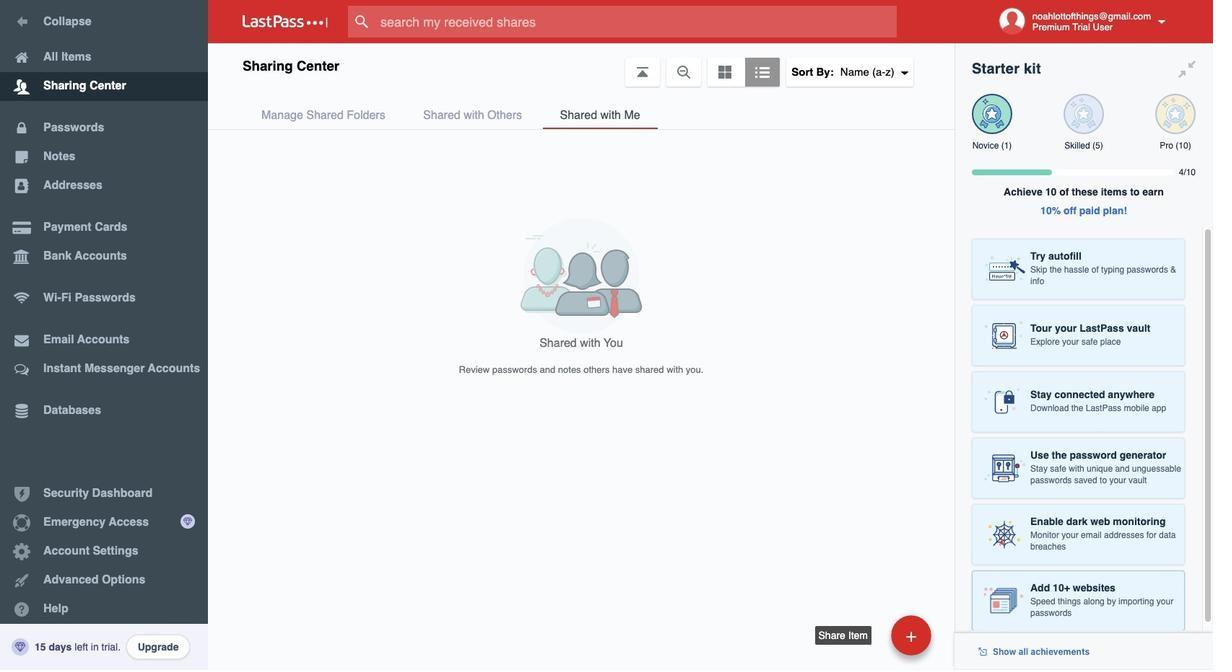 Task type: vqa. For each thing, say whether or not it's contained in the screenshot.
lastpass image
yes



Task type: describe. For each thing, give the bounding box(es) containing it.
search my received shares text field
[[348, 6, 925, 38]]

new item navigation
[[815, 612, 940, 671]]



Task type: locate. For each thing, give the bounding box(es) containing it.
Search search field
[[348, 6, 925, 38]]

lastpass image
[[243, 15, 328, 28]]

main navigation navigation
[[0, 0, 208, 671]]

vault options navigation
[[208, 43, 955, 87]]



